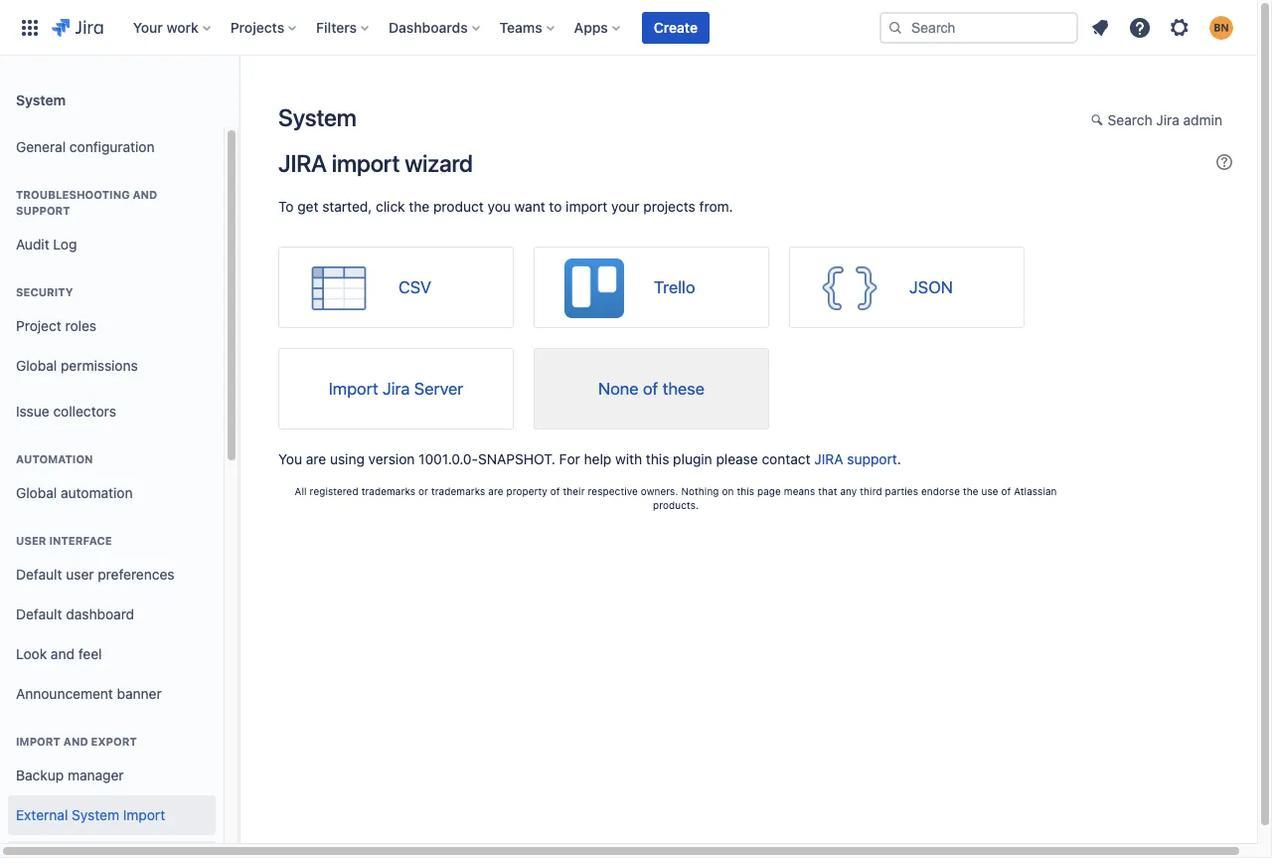 Task type: describe. For each thing, give the bounding box(es) containing it.
2 horizontal spatial of
[[1002, 485, 1011, 497]]

or
[[419, 485, 428, 497]]

their
[[563, 485, 585, 497]]

use
[[982, 485, 999, 497]]

your profile and settings image
[[1210, 15, 1234, 39]]

jira import wizard
[[278, 149, 473, 177]]

backup manager
[[16, 766, 124, 783]]

0 horizontal spatial the
[[409, 198, 430, 215]]

global for global automation
[[16, 484, 57, 501]]

default dashboard
[[16, 605, 134, 622]]

issue collectors link
[[8, 392, 216, 432]]

from.
[[700, 198, 733, 215]]

0 horizontal spatial of
[[551, 485, 560, 497]]

and for import
[[63, 735, 88, 748]]

your work button
[[127, 11, 218, 43]]

user interface group
[[8, 513, 216, 720]]

feel
[[78, 645, 102, 662]]

global for global permissions
[[16, 357, 57, 373]]

trello
[[654, 277, 696, 297]]

your
[[133, 18, 163, 35]]

audit log link
[[8, 225, 216, 264]]

teams button
[[494, 11, 562, 43]]

any
[[841, 485, 857, 497]]

contact
[[762, 450, 811, 467]]

respective
[[588, 485, 638, 497]]

general
[[16, 138, 66, 155]]

are inside all registered trademarks or trademarks are property of their respective owners. nothing on this page means that any third parties endorse the use of atlassian products.
[[488, 485, 504, 497]]

product
[[434, 198, 484, 215]]

teams
[[500, 18, 543, 35]]

user interface
[[16, 534, 112, 547]]

apps
[[574, 18, 608, 35]]

none
[[599, 379, 639, 399]]

2 trademarks from the left
[[431, 485, 486, 497]]

jira for import
[[383, 379, 410, 399]]

products.
[[653, 499, 699, 511]]

general configuration
[[16, 138, 155, 155]]

get online help about migrating from other issue trackers image
[[1217, 154, 1233, 170]]

2 horizontal spatial system
[[278, 103, 357, 131]]

announcement banner
[[16, 685, 162, 702]]

trello link
[[534, 247, 770, 328]]

projects button
[[224, 11, 304, 43]]

1 horizontal spatial of
[[643, 379, 658, 399]]

global permissions
[[16, 357, 138, 373]]

primary element
[[12, 0, 880, 55]]

support
[[848, 450, 898, 467]]

security group
[[8, 264, 216, 392]]

export
[[91, 735, 137, 748]]

create button
[[642, 11, 710, 43]]

atlassian
[[1014, 485, 1057, 497]]

0 horizontal spatial system
[[16, 91, 66, 108]]

search
[[1108, 111, 1153, 128]]

you
[[488, 198, 511, 215]]

json link
[[789, 247, 1025, 328]]

to
[[278, 198, 294, 215]]

help
[[584, 450, 612, 467]]

apps button
[[568, 11, 628, 43]]

and for troubleshooting
[[133, 188, 157, 201]]

roles
[[65, 317, 96, 334]]

search image
[[888, 19, 904, 35]]

your work
[[133, 18, 199, 35]]

permissions
[[61, 357, 138, 373]]

default user preferences
[[16, 565, 175, 582]]

system inside import and export group
[[72, 806, 119, 823]]

audit
[[16, 235, 49, 252]]

user
[[66, 565, 94, 582]]

default user preferences link
[[8, 555, 216, 595]]

settings image
[[1168, 15, 1192, 39]]

admin
[[1184, 111, 1223, 128]]

with
[[616, 450, 642, 467]]

preferences
[[98, 565, 175, 582]]

notifications image
[[1089, 15, 1113, 39]]

you are using version 1001.0.0-snapshot. for help with this plugin please contact jira support .
[[278, 450, 902, 467]]

banner containing your work
[[0, 0, 1258, 56]]

csv
[[399, 277, 432, 297]]

csv image
[[309, 259, 369, 318]]

get
[[298, 198, 319, 215]]

version
[[369, 450, 415, 467]]

parties
[[885, 485, 919, 497]]

external system import link
[[8, 795, 216, 835]]

click
[[376, 198, 405, 215]]

filters
[[316, 18, 357, 35]]

audit log
[[16, 235, 77, 252]]

import jira server
[[329, 379, 464, 399]]

backup
[[16, 766, 64, 783]]

1 horizontal spatial import
[[123, 806, 165, 823]]

that
[[819, 485, 838, 497]]

global automation
[[16, 484, 133, 501]]

manager
[[68, 766, 124, 783]]

1 horizontal spatial import
[[566, 198, 608, 215]]

projects
[[644, 198, 696, 215]]



Task type: vqa. For each thing, say whether or not it's contained in the screenshot.
leftmost the Import
yes



Task type: locate. For each thing, give the bounding box(es) containing it.
dashboards
[[389, 18, 468, 35]]

trademarks down version
[[361, 485, 416, 497]]

to get started, click the product you want to import your projects from.
[[278, 198, 733, 215]]

support
[[16, 204, 70, 217]]

work
[[166, 18, 199, 35]]

0 horizontal spatial import
[[16, 735, 60, 748]]

2 vertical spatial and
[[63, 735, 88, 748]]

0 horizontal spatial this
[[646, 450, 670, 467]]

external system import
[[16, 806, 165, 823]]

1 vertical spatial jira
[[815, 450, 844, 467]]

0 horizontal spatial jira
[[278, 149, 327, 177]]

announcement
[[16, 685, 113, 702]]

banner
[[0, 0, 1258, 56]]

trademarks down 1001.0.0-
[[431, 485, 486, 497]]

of right use
[[1002, 485, 1011, 497]]

appswitcher icon image
[[18, 15, 42, 39]]

import for import jira server
[[329, 379, 378, 399]]

system up general
[[16, 91, 66, 108]]

general configuration link
[[8, 127, 216, 167]]

1 vertical spatial and
[[51, 645, 75, 662]]

and for look
[[51, 645, 75, 662]]

2 vertical spatial import
[[123, 806, 165, 823]]

1 vertical spatial import
[[16, 735, 60, 748]]

endorse
[[922, 485, 960, 497]]

global inside the security group
[[16, 357, 57, 373]]

default for default user preferences
[[16, 565, 62, 582]]

1 vertical spatial this
[[737, 485, 755, 497]]

trademarks
[[361, 485, 416, 497], [431, 485, 486, 497]]

1 vertical spatial global
[[16, 484, 57, 501]]

system
[[16, 91, 66, 108], [278, 103, 357, 131], [72, 806, 119, 823]]

0 vertical spatial default
[[16, 565, 62, 582]]

csv link
[[278, 247, 514, 328]]

troubleshooting and support group
[[8, 167, 216, 270]]

third
[[860, 485, 883, 497]]

look and feel
[[16, 645, 102, 662]]

0 horizontal spatial are
[[306, 450, 326, 467]]

for
[[559, 450, 580, 467]]

look and feel link
[[8, 634, 216, 674]]

user
[[16, 534, 46, 547]]

default down 'user'
[[16, 565, 62, 582]]

and inside 'troubleshooting and support'
[[133, 188, 157, 201]]

issue
[[16, 402, 49, 419]]

and inside import and export group
[[63, 735, 88, 748]]

1 horizontal spatial are
[[488, 485, 504, 497]]

1 horizontal spatial system
[[72, 806, 119, 823]]

jira left server
[[383, 379, 410, 399]]

jira up that
[[815, 450, 844, 467]]

1 global from the top
[[16, 357, 57, 373]]

plugin
[[673, 450, 713, 467]]

search jira admin
[[1108, 111, 1223, 128]]

1 vertical spatial default
[[16, 605, 62, 622]]

import up started,
[[332, 149, 400, 177]]

global down automation
[[16, 484, 57, 501]]

1 vertical spatial import
[[566, 198, 608, 215]]

import and export group
[[8, 714, 216, 858]]

automation group
[[8, 432, 216, 519]]

are left property
[[488, 485, 504, 497]]

wizard
[[405, 149, 473, 177]]

0 horizontal spatial jira
[[383, 379, 410, 399]]

jira
[[1157, 111, 1180, 128], [383, 379, 410, 399]]

1 default from the top
[[16, 565, 62, 582]]

system up jira import wizard
[[278, 103, 357, 131]]

import right to at the left top
[[566, 198, 608, 215]]

the right the click
[[409, 198, 430, 215]]

all
[[295, 485, 307, 497]]

the inside all registered trademarks or trademarks are property of their respective owners. nothing on this page means that any third parties endorse the use of atlassian products.
[[963, 485, 979, 497]]

0 horizontal spatial import
[[332, 149, 400, 177]]

import
[[329, 379, 378, 399], [16, 735, 60, 748], [123, 806, 165, 823]]

sidebar navigation image
[[217, 80, 260, 119]]

system down manager
[[72, 806, 119, 823]]

1 horizontal spatial this
[[737, 485, 755, 497]]

help image
[[1128, 15, 1152, 39]]

jira up get
[[278, 149, 327, 177]]

this right on on the right
[[737, 485, 755, 497]]

json
[[910, 277, 954, 297]]

0 vertical spatial this
[[646, 450, 670, 467]]

0 vertical spatial import
[[329, 379, 378, 399]]

banner
[[117, 685, 162, 702]]

page
[[758, 485, 781, 497]]

dashboards button
[[383, 11, 488, 43]]

global inside 'link'
[[16, 484, 57, 501]]

0 vertical spatial global
[[16, 357, 57, 373]]

this right with
[[646, 450, 670, 467]]

to
[[549, 198, 562, 215]]

trello image
[[565, 259, 624, 318]]

interface
[[49, 534, 112, 547]]

import for import and export
[[16, 735, 60, 748]]

are right you
[[306, 450, 326, 467]]

1 vertical spatial are
[[488, 485, 504, 497]]

and down general configuration 'link'
[[133, 188, 157, 201]]

registered
[[310, 485, 359, 497]]

0 vertical spatial import
[[332, 149, 400, 177]]

all registered trademarks or trademarks are property of their respective owners. nothing on this page means that any third parties endorse the use of atlassian products.
[[295, 485, 1057, 511]]

means
[[784, 485, 816, 497]]

0 vertical spatial the
[[409, 198, 430, 215]]

look
[[16, 645, 47, 662]]

1 horizontal spatial trademarks
[[431, 485, 486, 497]]

jira image
[[52, 15, 103, 39], [52, 15, 103, 39]]

this inside all registered trademarks or trademarks are property of their respective owners. nothing on this page means that any third parties endorse the use of atlassian products.
[[737, 485, 755, 497]]

1 vertical spatial jira
[[383, 379, 410, 399]]

your
[[612, 198, 640, 215]]

the left use
[[963, 485, 979, 497]]

projects
[[230, 18, 285, 35]]

1 horizontal spatial the
[[963, 485, 979, 497]]

of left their
[[551, 485, 560, 497]]

are
[[306, 450, 326, 467], [488, 485, 504, 497]]

Search field
[[880, 11, 1079, 43]]

2 default from the top
[[16, 605, 62, 622]]

jira for search
[[1157, 111, 1180, 128]]

want
[[515, 198, 546, 215]]

0 horizontal spatial trademarks
[[361, 485, 416, 497]]

import up backup
[[16, 735, 60, 748]]

and left feel
[[51, 645, 75, 662]]

jira support link
[[811, 450, 898, 467]]

snapshot.
[[478, 450, 556, 467]]

security
[[16, 285, 73, 298]]

default up look
[[16, 605, 62, 622]]

small image
[[1091, 112, 1107, 128]]

automation
[[16, 452, 93, 465]]

.
[[898, 450, 902, 467]]

and up backup manager
[[63, 735, 88, 748]]

project roles link
[[8, 306, 216, 346]]

1 horizontal spatial jira
[[815, 450, 844, 467]]

import up using
[[329, 379, 378, 399]]

using
[[330, 450, 365, 467]]

0 vertical spatial jira
[[278, 149, 327, 177]]

server
[[414, 379, 464, 399]]

on
[[722, 485, 734, 497]]

json image
[[820, 259, 880, 318]]

1 trademarks from the left
[[361, 485, 416, 497]]

owners.
[[641, 485, 679, 497]]

of right the none
[[643, 379, 658, 399]]

0 vertical spatial and
[[133, 188, 157, 201]]

announcement banner link
[[8, 674, 216, 714]]

these
[[663, 379, 705, 399]]

1 vertical spatial the
[[963, 485, 979, 497]]

0 vertical spatial jira
[[1157, 111, 1180, 128]]

automation
[[61, 484, 133, 501]]

import down 'backup manager' link
[[123, 806, 165, 823]]

1001.0.0-
[[419, 450, 478, 467]]

search jira admin link
[[1081, 105, 1233, 137]]

troubleshooting
[[16, 188, 130, 201]]

global permissions link
[[8, 346, 216, 386]]

import and export
[[16, 735, 137, 748]]

and inside look and feel link
[[51, 645, 75, 662]]

2 horizontal spatial import
[[329, 379, 378, 399]]

1 horizontal spatial jira
[[1157, 111, 1180, 128]]

issue collectors
[[16, 402, 116, 419]]

of
[[643, 379, 658, 399], [551, 485, 560, 497], [1002, 485, 1011, 497]]

nothing
[[681, 485, 719, 497]]

default for default dashboard
[[16, 605, 62, 622]]

configuration
[[70, 138, 155, 155]]

started,
[[322, 198, 372, 215]]

property
[[507, 485, 548, 497]]

global down project
[[16, 357, 57, 373]]

you
[[278, 450, 302, 467]]

2 global from the top
[[16, 484, 57, 501]]

global automation link
[[8, 473, 216, 513]]

log
[[53, 235, 77, 252]]

global
[[16, 357, 57, 373], [16, 484, 57, 501]]

jira left admin
[[1157, 111, 1180, 128]]

project roles
[[16, 317, 96, 334]]

import jira server link
[[278, 348, 514, 430]]

0 vertical spatial are
[[306, 450, 326, 467]]



